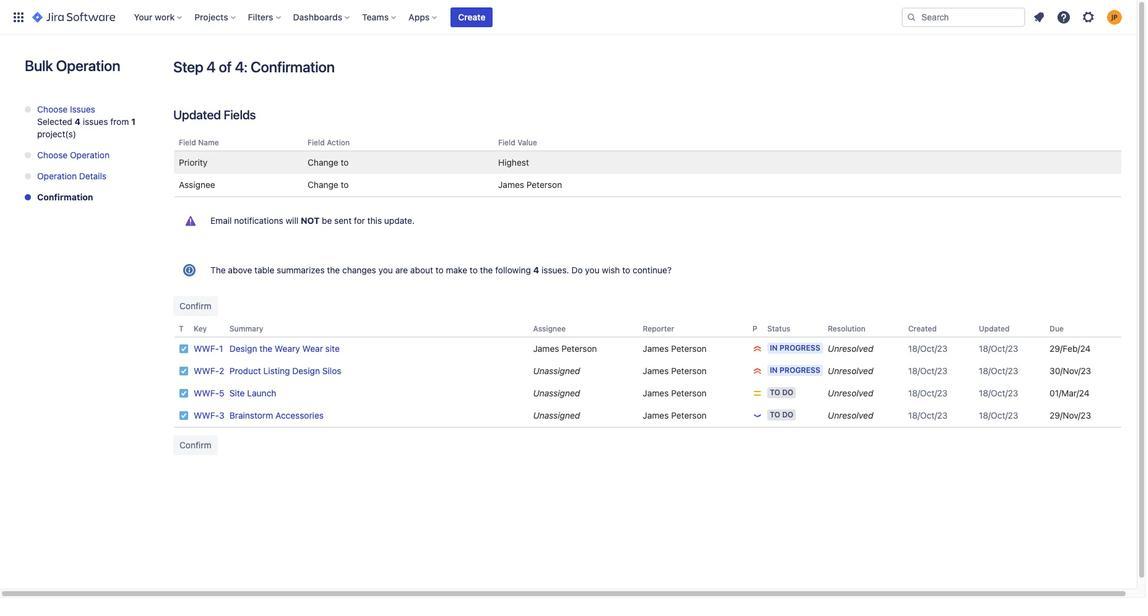 Task type: vqa. For each thing, say whether or not it's contained in the screenshot.


Task type: describe. For each thing, give the bounding box(es) containing it.
for
[[354, 216, 365, 226]]

change for priority
[[308, 157, 339, 168]]

name
[[198, 138, 219, 147]]

sent
[[335, 216, 352, 226]]

wwf-2 product listing design silos
[[194, 366, 342, 377]]

filters
[[248, 11, 273, 22]]

key
[[194, 325, 207, 334]]

unresolved for 29/feb/24
[[828, 344, 874, 354]]

operation details
[[37, 171, 107, 181]]

0 vertical spatial 4
[[207, 58, 216, 76]]

james peterson link for wwf-5 site launch
[[643, 388, 707, 399]]

4 inside choose issues selected 4 issues from 1 project(s)
[[75, 116, 81, 127]]

weary
[[275, 344, 300, 354]]

30/nov/23
[[1050, 366, 1092, 377]]

wwf-3 link
[[194, 411, 225, 421]]

progress for 30/nov/23
[[780, 366, 821, 375]]

3
[[219, 411, 225, 421]]

in for 29/feb/24
[[770, 344, 778, 353]]

banner containing your work
[[0, 0, 1138, 35]]

to left make
[[436, 265, 444, 276]]

james for product listing design silos
[[643, 366, 669, 377]]

work
[[155, 11, 175, 22]]

updated for updated
[[980, 325, 1010, 334]]

wwf-1
[[194, 344, 223, 354]]

table
[[255, 265, 275, 276]]

resolution
[[828, 325, 866, 334]]

due
[[1050, 325, 1065, 334]]

continue?
[[633, 265, 672, 276]]

this
[[368, 216, 382, 226]]

0 horizontal spatial the
[[260, 344, 273, 354]]

james peterson for site launch
[[643, 388, 707, 399]]

wwf-3 brainstorm accessories
[[194, 411, 324, 421]]

your work button
[[130, 7, 187, 27]]

progress for 29/feb/24
[[780, 344, 821, 353]]

email
[[211, 216, 232, 226]]

project(s)
[[37, 129, 76, 139]]

value
[[518, 138, 538, 147]]

01/mar/24
[[1050, 388, 1090, 399]]

product
[[230, 366, 261, 377]]

bulk
[[25, 57, 53, 74]]

updated fields
[[173, 108, 256, 122]]

29/nov/23
[[1050, 411, 1092, 421]]

field for field action
[[308, 138, 325, 147]]

dashboards button
[[290, 7, 355, 27]]

email notifications will not be sent for this update.
[[211, 216, 415, 226]]

james peterson for product listing design silos
[[643, 366, 707, 377]]

medium image
[[753, 389, 763, 399]]

t
[[179, 325, 184, 334]]

unresolved for 29/nov/23
[[828, 411, 874, 421]]

product listing design silos link
[[230, 366, 342, 377]]

wwf- for 2
[[194, 366, 219, 377]]

james for site launch
[[643, 388, 669, 399]]

2 vertical spatial 4
[[534, 265, 540, 276]]

about
[[411, 265, 434, 276]]

accessories
[[276, 411, 324, 421]]

are
[[396, 265, 408, 276]]

peterson for site launch
[[672, 388, 707, 399]]

change to for assignee
[[308, 180, 349, 190]]

wish
[[602, 265, 620, 276]]

1 inside choose issues selected 4 issues from 1 project(s)
[[131, 116, 136, 127]]

1 vertical spatial confirmation
[[37, 192, 93, 203]]

1 horizontal spatial the
[[327, 265, 340, 276]]

choose operation
[[37, 150, 110, 160]]

selected
[[37, 116, 72, 127]]

2
[[219, 366, 224, 377]]

make
[[446, 265, 468, 276]]

task image for wwf-2
[[179, 367, 189, 377]]

apps
[[409, 11, 430, 22]]

fields
[[224, 108, 256, 122]]

5
[[219, 388, 225, 399]]

field for field name
[[179, 138, 196, 147]]

status
[[768, 325, 791, 334]]

brainstorm accessories link
[[230, 411, 324, 421]]

choose operation link
[[37, 150, 110, 160]]

launch
[[247, 388, 276, 399]]

Search field
[[902, 7, 1026, 27]]

updated for updated fields
[[173, 108, 221, 122]]

summary
[[230, 325, 264, 334]]

task image for wwf-3
[[179, 411, 189, 421]]

highest
[[499, 157, 529, 168]]

to right make
[[470, 265, 478, 276]]

to up "sent"
[[341, 180, 349, 190]]

p
[[753, 325, 758, 334]]

apps button
[[405, 7, 442, 27]]

changes
[[343, 265, 376, 276]]

wwf-2 link
[[194, 366, 224, 377]]

do for 01/mar/24
[[783, 388, 794, 398]]

filters button
[[244, 7, 286, 27]]

2 horizontal spatial the
[[480, 265, 493, 276]]

issues
[[70, 104, 95, 115]]

1 horizontal spatial 1
[[219, 344, 223, 354]]

the
[[211, 265, 226, 276]]

james peterson link for wwf-2 product listing design silos
[[643, 366, 707, 377]]

notifications
[[234, 216, 283, 226]]

1 you from the left
[[379, 265, 393, 276]]

of
[[219, 58, 232, 76]]

following
[[496, 265, 531, 276]]

silos
[[323, 366, 342, 377]]

unresolved for 01/mar/24
[[828, 388, 874, 399]]

created
[[909, 325, 937, 334]]

field for field value
[[499, 138, 516, 147]]

settings image
[[1082, 10, 1097, 24]]



Task type: locate. For each thing, give the bounding box(es) containing it.
your work
[[134, 11, 175, 22]]

step
[[173, 58, 203, 76]]

james peterson for design the weary wear site
[[643, 344, 707, 354]]

do right medium image in the right of the page
[[783, 388, 794, 398]]

james peterson for brainstorm accessories
[[643, 411, 707, 421]]

action
[[327, 138, 350, 147]]

0 horizontal spatial assignee
[[179, 180, 215, 190]]

18/oct/23
[[909, 344, 948, 354], [980, 344, 1019, 354], [909, 366, 948, 377], [980, 366, 1019, 377], [909, 388, 948, 399], [980, 388, 1019, 399], [909, 411, 948, 421], [980, 411, 1019, 421]]

2 vertical spatial operation
[[37, 171, 77, 181]]

wear
[[303, 344, 323, 354]]

0 vertical spatial updated
[[173, 108, 221, 122]]

0 vertical spatial design
[[230, 344, 257, 354]]

confirmation
[[251, 58, 335, 76], [37, 192, 93, 203]]

2 horizontal spatial field
[[499, 138, 516, 147]]

task image for wwf-5
[[179, 389, 189, 399]]

from
[[110, 116, 129, 127]]

do right low "image"
[[783, 411, 794, 420]]

design
[[230, 344, 257, 354], [292, 366, 320, 377]]

2 vertical spatial unassigned
[[533, 411, 581, 421]]

2 unresolved from the top
[[828, 366, 874, 377]]

to do right medium image in the right of the page
[[770, 388, 794, 398]]

confirmation right 4:
[[251, 58, 335, 76]]

task image for wwf-1
[[179, 344, 189, 354]]

the above table summarizes the changes you are about to make to the following 4 issues. do you wish to continue?
[[211, 265, 672, 276]]

4
[[207, 58, 216, 76], [75, 116, 81, 127], [534, 265, 540, 276]]

1 horizontal spatial updated
[[980, 325, 1010, 334]]

0 vertical spatial assignee
[[179, 180, 215, 190]]

2 in progress from the top
[[770, 366, 821, 375]]

issues
[[83, 116, 108, 127]]

will
[[286, 216, 299, 226]]

in progress right highest icon
[[770, 366, 821, 375]]

step 4 of 4: confirmation
[[173, 58, 335, 76]]

2 you from the left
[[585, 265, 600, 276]]

2 to do from the top
[[770, 411, 794, 420]]

2 wwf- from the top
[[194, 366, 219, 377]]

not
[[301, 216, 320, 226]]

0 vertical spatial to
[[770, 388, 781, 398]]

in progress for 30/nov/23
[[770, 366, 821, 375]]

design the weary wear site link
[[230, 344, 340, 354]]

1 horizontal spatial design
[[292, 366, 320, 377]]

create
[[458, 11, 486, 22]]

the left the "following"
[[480, 265, 493, 276]]

2 vertical spatial do
[[783, 411, 794, 420]]

summarizes
[[277, 265, 325, 276]]

field value
[[499, 138, 538, 147]]

wwf- for 3
[[194, 411, 219, 421]]

to right wish
[[623, 265, 631, 276]]

the left "changes"
[[327, 265, 340, 276]]

1 vertical spatial change
[[308, 180, 339, 190]]

0 vertical spatial choose
[[37, 104, 68, 115]]

listing
[[264, 366, 290, 377]]

update.
[[385, 216, 415, 226]]

change up be
[[308, 180, 339, 190]]

to for 01/mar/24
[[770, 388, 781, 398]]

notifications image
[[1032, 10, 1047, 24]]

jira software image
[[32, 10, 115, 24], [32, 10, 115, 24]]

1 vertical spatial change to
[[308, 180, 349, 190]]

task image
[[179, 344, 189, 354], [179, 367, 189, 377], [179, 389, 189, 399], [179, 411, 189, 421]]

change to up be
[[308, 180, 349, 190]]

2 field from the left
[[308, 138, 325, 147]]

4 wwf- from the top
[[194, 411, 219, 421]]

0 horizontal spatial 4
[[75, 116, 81, 127]]

choose issues link
[[37, 104, 95, 115]]

unresolved
[[828, 344, 874, 354], [828, 366, 874, 377], [828, 388, 874, 399], [828, 411, 874, 421]]

in right highest icon
[[770, 366, 778, 375]]

2 task image from the top
[[179, 367, 189, 377]]

0 vertical spatial 1
[[131, 116, 136, 127]]

0 vertical spatial operation
[[56, 57, 120, 74]]

projects
[[195, 11, 228, 22]]

1 horizontal spatial field
[[308, 138, 325, 147]]

task image left wwf-3 link
[[179, 411, 189, 421]]

29/feb/24
[[1050, 344, 1091, 354]]

1 to do from the top
[[770, 388, 794, 398]]

design down summary
[[230, 344, 257, 354]]

0 vertical spatial in progress
[[770, 344, 821, 353]]

design down wear
[[292, 366, 320, 377]]

priority
[[179, 157, 208, 168]]

1 vertical spatial progress
[[780, 366, 821, 375]]

do
[[572, 265, 583, 276], [783, 388, 794, 398], [783, 411, 794, 420]]

you left wish
[[585, 265, 600, 276]]

teams
[[362, 11, 389, 22]]

operation up issues
[[56, 57, 120, 74]]

unassigned for wwf-5 site launch
[[533, 388, 581, 399]]

1 in progress from the top
[[770, 344, 821, 353]]

1 horizontal spatial confirmation
[[251, 58, 335, 76]]

1 to from the top
[[770, 388, 781, 398]]

progress down status
[[780, 344, 821, 353]]

assignee
[[179, 180, 215, 190], [533, 325, 566, 334]]

unassigned for wwf-2 product listing design silos
[[533, 366, 581, 377]]

2 horizontal spatial 4
[[534, 265, 540, 276]]

wwf-
[[194, 344, 219, 354], [194, 366, 219, 377], [194, 388, 219, 399], [194, 411, 219, 421]]

to right low "image"
[[770, 411, 781, 420]]

assignee down priority
[[179, 180, 215, 190]]

to down the action
[[341, 157, 349, 168]]

1 horizontal spatial you
[[585, 265, 600, 276]]

1 vertical spatial unassigned
[[533, 388, 581, 399]]

above
[[228, 265, 252, 276]]

wwf-5 site launch
[[194, 388, 276, 399]]

search image
[[907, 12, 917, 22]]

low image
[[753, 411, 763, 421]]

create button
[[451, 7, 493, 27]]

0 vertical spatial change to
[[308, 157, 349, 168]]

task image down t
[[179, 344, 189, 354]]

0 horizontal spatial confirmation
[[37, 192, 93, 203]]

to do for 01/mar/24
[[770, 388, 794, 398]]

choose up selected
[[37, 104, 68, 115]]

banner
[[0, 0, 1138, 35]]

in for 30/nov/23
[[770, 366, 778, 375]]

2 to from the top
[[770, 411, 781, 420]]

in right highest image
[[770, 344, 778, 353]]

wwf- for 5
[[194, 388, 219, 399]]

issues.
[[542, 265, 570, 276]]

you left are in the left of the page
[[379, 265, 393, 276]]

4 down issues
[[75, 116, 81, 127]]

to for 29/nov/23
[[770, 411, 781, 420]]

unassigned for wwf-3 brainstorm accessories
[[533, 411, 581, 421]]

2 change to from the top
[[308, 180, 349, 190]]

1 change to from the top
[[308, 157, 349, 168]]

1 up 2
[[219, 344, 223, 354]]

4 left of
[[207, 58, 216, 76]]

brainstorm
[[230, 411, 273, 421]]

in progress down status
[[770, 344, 821, 353]]

change for assignee
[[308, 180, 339, 190]]

to
[[341, 157, 349, 168], [341, 180, 349, 190], [436, 265, 444, 276], [470, 265, 478, 276], [623, 265, 631, 276]]

1 vertical spatial operation
[[70, 150, 110, 160]]

1 vertical spatial to do
[[770, 411, 794, 420]]

0 vertical spatial unassigned
[[533, 366, 581, 377]]

1 choose from the top
[[37, 104, 68, 115]]

2 change from the top
[[308, 180, 339, 190]]

2 in from the top
[[770, 366, 778, 375]]

field left value
[[499, 138, 516, 147]]

progress right highest icon
[[780, 366, 821, 375]]

details
[[79, 171, 107, 181]]

1 vertical spatial to
[[770, 411, 781, 420]]

field up priority
[[179, 138, 196, 147]]

operation for choose operation
[[70, 150, 110, 160]]

to do
[[770, 388, 794, 398], [770, 411, 794, 420]]

1 wwf- from the top
[[194, 344, 219, 354]]

0 vertical spatial confirmation
[[251, 58, 335, 76]]

0 horizontal spatial you
[[379, 265, 393, 276]]

2 progress from the top
[[780, 366, 821, 375]]

1 in from the top
[[770, 344, 778, 353]]

operation up details
[[70, 150, 110, 160]]

1 unassigned from the top
[[533, 366, 581, 377]]

you
[[379, 265, 393, 276], [585, 265, 600, 276]]

wwf-1 link
[[194, 344, 223, 354]]

to do for 29/nov/23
[[770, 411, 794, 420]]

highest image
[[753, 344, 763, 354]]

field
[[179, 138, 196, 147], [308, 138, 325, 147], [499, 138, 516, 147]]

james
[[499, 180, 525, 190], [533, 344, 560, 354], [643, 344, 669, 354], [643, 366, 669, 377], [643, 388, 669, 399], [643, 411, 669, 421]]

1 field from the left
[[179, 138, 196, 147]]

help image
[[1057, 10, 1072, 24]]

1 vertical spatial in progress
[[770, 366, 821, 375]]

site
[[326, 344, 340, 354]]

change down 'field action'
[[308, 157, 339, 168]]

operation details link
[[37, 171, 107, 181]]

wwf- down wwf-1 link
[[194, 366, 219, 377]]

confirmation down operation details
[[37, 192, 93, 203]]

james peterson
[[499, 180, 562, 190], [533, 344, 597, 354], [643, 344, 707, 354], [643, 366, 707, 377], [643, 388, 707, 399], [643, 411, 707, 421]]

1 horizontal spatial 4
[[207, 58, 216, 76]]

do for 29/nov/23
[[783, 411, 794, 420]]

2 choose from the top
[[37, 150, 68, 160]]

james for design the weary wear site
[[643, 344, 669, 354]]

change to down 'field action'
[[308, 157, 349, 168]]

choose
[[37, 104, 68, 115], [37, 150, 68, 160]]

4 left issues.
[[534, 265, 540, 276]]

task image left wwf-5 link
[[179, 389, 189, 399]]

field left the action
[[308, 138, 325, 147]]

task image left wwf-2 link
[[179, 367, 189, 377]]

0 vertical spatial to do
[[770, 388, 794, 398]]

1 vertical spatial do
[[783, 388, 794, 398]]

progress
[[780, 344, 821, 353], [780, 366, 821, 375]]

do right issues.
[[572, 265, 583, 276]]

2 unassigned from the top
[[533, 388, 581, 399]]

be
[[322, 216, 332, 226]]

1 vertical spatial in
[[770, 366, 778, 375]]

1 task image from the top
[[179, 344, 189, 354]]

0 horizontal spatial design
[[230, 344, 257, 354]]

0 vertical spatial progress
[[780, 344, 821, 353]]

teams button
[[359, 7, 401, 27]]

projects button
[[191, 7, 241, 27]]

3 unassigned from the top
[[533, 411, 581, 421]]

change
[[308, 157, 339, 168], [308, 180, 339, 190]]

bulk operation
[[25, 57, 120, 74]]

3 unresolved from the top
[[828, 388, 874, 399]]

assignee down issues.
[[533, 325, 566, 334]]

reporter
[[643, 325, 675, 334]]

site launch link
[[230, 388, 276, 399]]

choose inside choose issues selected 4 issues from 1 project(s)
[[37, 104, 68, 115]]

choose down project(s)
[[37, 150, 68, 160]]

james peterson link
[[533, 344, 597, 354], [643, 344, 707, 354], [643, 366, 707, 377], [643, 388, 707, 399], [643, 411, 707, 421]]

0 horizontal spatial 1
[[131, 116, 136, 127]]

wwf- down wwf-2 link
[[194, 388, 219, 399]]

peterson for product listing design silos
[[672, 366, 707, 377]]

4 unresolved from the top
[[828, 411, 874, 421]]

0 vertical spatial change
[[308, 157, 339, 168]]

highest image
[[753, 367, 763, 377]]

primary element
[[7, 0, 902, 34]]

1 vertical spatial assignee
[[533, 325, 566, 334]]

dashboards
[[293, 11, 343, 22]]

wwf-5 link
[[194, 388, 225, 399]]

3 wwf- from the top
[[194, 388, 219, 399]]

1 unresolved from the top
[[828, 344, 874, 354]]

the left weary at the bottom left
[[260, 344, 273, 354]]

1 vertical spatial choose
[[37, 150, 68, 160]]

0 vertical spatial do
[[572, 265, 583, 276]]

in progress for 29/feb/24
[[770, 344, 821, 353]]

4:
[[235, 58, 248, 76]]

peterson for brainstorm accessories
[[672, 411, 707, 421]]

4 task image from the top
[[179, 411, 189, 421]]

1 right from
[[131, 116, 136, 127]]

james peterson link for wwf-3 brainstorm accessories
[[643, 411, 707, 421]]

unresolved for 30/nov/23
[[828, 366, 874, 377]]

0 horizontal spatial updated
[[173, 108, 221, 122]]

1 progress from the top
[[780, 344, 821, 353]]

to right medium image in the right of the page
[[770, 388, 781, 398]]

3 field from the left
[[499, 138, 516, 147]]

operation down choose operation 'link'
[[37, 171, 77, 181]]

your profile and settings image
[[1108, 10, 1123, 24]]

0 vertical spatial in
[[770, 344, 778, 353]]

1 vertical spatial 4
[[75, 116, 81, 127]]

to do right low "image"
[[770, 411, 794, 420]]

1 vertical spatial design
[[292, 366, 320, 377]]

site
[[230, 388, 245, 399]]

1 vertical spatial updated
[[980, 325, 1010, 334]]

peterson
[[527, 180, 562, 190], [562, 344, 597, 354], [672, 344, 707, 354], [672, 366, 707, 377], [672, 388, 707, 399], [672, 411, 707, 421]]

choose for choose operation
[[37, 150, 68, 160]]

1 vertical spatial 1
[[219, 344, 223, 354]]

wwf- down key
[[194, 344, 219, 354]]

wwf- for 1
[[194, 344, 219, 354]]

change to for priority
[[308, 157, 349, 168]]

3 task image from the top
[[179, 389, 189, 399]]

1 horizontal spatial assignee
[[533, 325, 566, 334]]

peterson for design the weary wear site
[[672, 344, 707, 354]]

choose for choose issues selected 4 issues from 1 project(s)
[[37, 104, 68, 115]]

design the weary wear site
[[230, 344, 340, 354]]

operation for bulk operation
[[56, 57, 120, 74]]

wwf- down wwf-5 link
[[194, 411, 219, 421]]

updated
[[173, 108, 221, 122], [980, 325, 1010, 334]]

james for brainstorm accessories
[[643, 411, 669, 421]]

None submit
[[173, 297, 218, 317], [173, 436, 218, 456], [173, 297, 218, 317], [173, 436, 218, 456]]

1 change from the top
[[308, 157, 339, 168]]

choose issues selected 4 issues from 1 project(s)
[[37, 104, 136, 139]]

appswitcher icon image
[[11, 10, 26, 24]]

0 horizontal spatial field
[[179, 138, 196, 147]]

field name
[[179, 138, 219, 147]]



